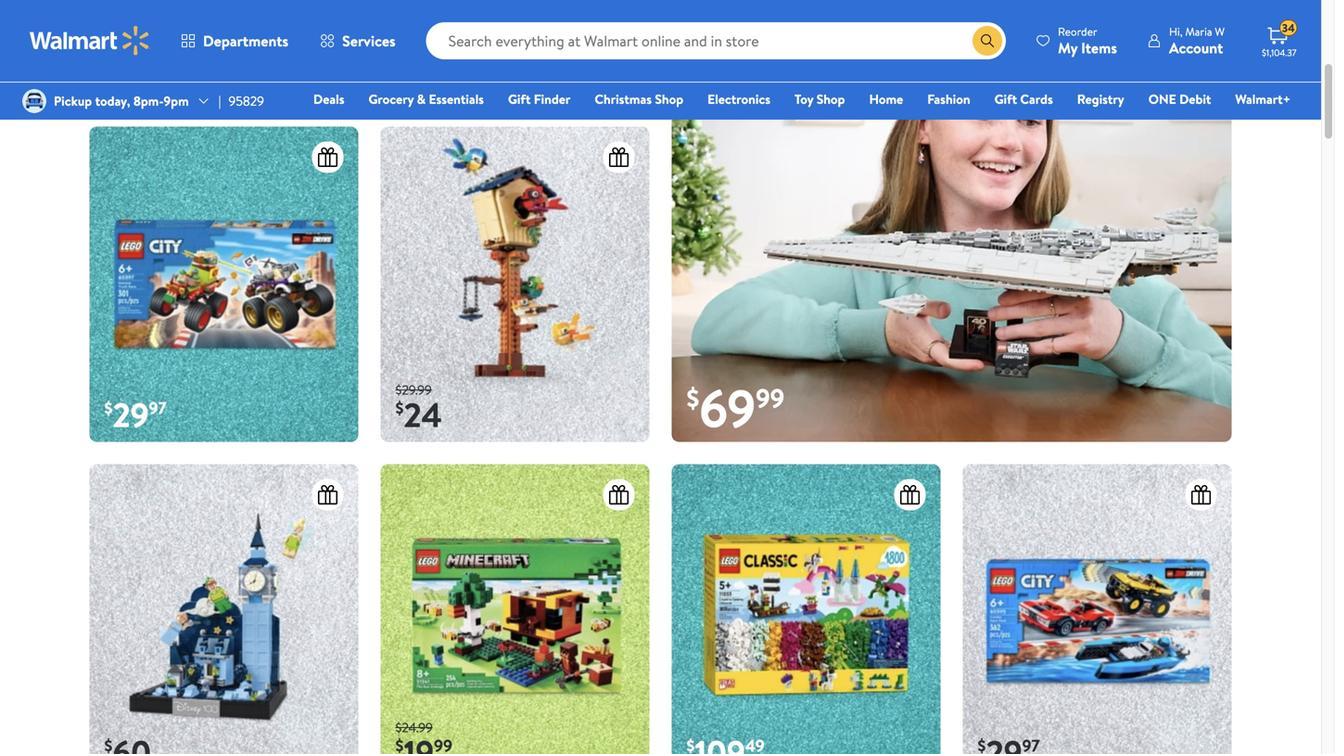 Task type: vqa. For each thing, say whether or not it's contained in the screenshot.
cards
yes



Task type: describe. For each thing, give the bounding box(es) containing it.
reorder
[[1058, 24, 1098, 39]]

gift finder link
[[500, 89, 579, 109]]

&
[[417, 90, 426, 108]]

8pm-
[[133, 92, 164, 110]]

home
[[870, 90, 904, 108]]

reorder my items
[[1058, 24, 1118, 58]]

lego city combo race pack 60395 toy car building set, includes a sports car, suv, speedboat and 3 minifigures, fun christmas toy for 6 year old boys, girls and fans of the lego 2kdrive video game image
[[963, 464, 1232, 754]]

24
[[404, 391, 442, 438]]

gift finder
[[508, 90, 571, 108]]

cards
[[1021, 90, 1053, 108]]

christmas shop link
[[586, 89, 692, 109]]

$29.99
[[396, 381, 432, 399]]

items
[[1082, 38, 1118, 58]]

29
[[113, 391, 149, 438]]

$ 69 99
[[687, 371, 785, 444]]

grocery
[[369, 90, 414, 108]]

| 95829
[[219, 92, 264, 110]]

debit
[[1180, 90, 1212, 108]]

lego creator 3in1 birdhouse 31143, birds to hedgehog to beehive set, forest animal figures, building toys for kids ages 8 years and over, colorful toy set, gift idea image
[[381, 126, 650, 442]]

services
[[342, 31, 396, 51]]

grocery & essentials link
[[360, 89, 492, 109]]

services button
[[304, 19, 411, 63]]

lego minecraft the bee cottage 21241 building set - construction toy with buildable house, farm, baby zombie, and animal figures, game inspired birthday gift idea for boys and girls ages 8+ image
[[381, 464, 650, 754]]

grocery & essentials
[[369, 90, 484, 108]]

Search search field
[[426, 22, 1006, 59]]

w
[[1215, 24, 1225, 39]]

Walmart Site-Wide search field
[[426, 22, 1006, 59]]

departments
[[203, 31, 289, 51]]

$ for 29
[[104, 396, 113, 419]]

34
[[1283, 20, 1295, 36]]

hi,
[[1170, 24, 1183, 39]]

$1,104.37
[[1262, 46, 1297, 59]]

97
[[149, 396, 167, 419]]

shop for toy shop
[[817, 90, 845, 108]]

|
[[219, 92, 221, 110]]

registry
[[1077, 90, 1125, 108]]

$24.99
[[396, 718, 433, 736]]

finder
[[534, 90, 571, 108]]

walmart+
[[1236, 90, 1291, 108]]

lego classic creative fantasy universe set 11033, building adventure for imaginative play with unicorn toy, castle, dragon and pirate ship builds, gift idea for kids ages 5 plus image
[[672, 464, 941, 754]]



Task type: locate. For each thing, give the bounding box(es) containing it.
1 horizontal spatial shop
[[817, 90, 845, 108]]

$
[[687, 380, 700, 416], [104, 396, 113, 419], [396, 396, 404, 419]]

deals link
[[305, 89, 353, 109]]

gift for gift finder
[[508, 90, 531, 108]]

pickup
[[54, 92, 92, 110]]

lego disney peter pan & wendy's flight over london 43232 never-grow-up building set, disney's 100th anniversary toy celebrates childhood imaginations, great disney gift for kids 10-12 years old image
[[90, 464, 358, 754]]

lego city monster truck race 60397 toy car building set, toy for 7 year old boys, girls and fans of the lego 2kdrive video game, includes 2 monster trucks with functions and themes, plus 2 minifigures image
[[90, 126, 358, 442]]

one debit link
[[1141, 89, 1220, 109]]

gift cards link
[[986, 89, 1062, 109]]

hi, maria w account
[[1170, 24, 1225, 58]]

account
[[1170, 38, 1224, 58]]

$ for 69
[[687, 380, 700, 416]]

0 horizontal spatial shop
[[655, 90, 684, 108]]

departments button
[[165, 19, 304, 63]]

 image
[[22, 89, 46, 113]]

essentials
[[429, 90, 484, 108]]

toy
[[795, 90, 814, 108]]

$ inside $29.99 $ 24
[[396, 396, 404, 419]]

lego star wars executor super star destroyer 75356 star wars gift for star wars fans image
[[672, 22, 1232, 442]]

fashion
[[928, 90, 971, 108]]

shop
[[655, 90, 684, 108], [817, 90, 845, 108]]

95829
[[229, 92, 264, 110]]

$24.99 link
[[381, 464, 650, 754]]

gift cards
[[995, 90, 1053, 108]]

$ inside $ 69 99
[[687, 380, 700, 416]]

toy shop
[[795, 90, 845, 108]]

2 shop from the left
[[817, 90, 845, 108]]

$ 29 97
[[104, 391, 167, 438]]

pickup today, 8pm-9pm
[[54, 92, 189, 110]]

69
[[700, 371, 756, 444]]

electronics link
[[699, 89, 779, 109]]

$29.99 $ 24
[[396, 381, 442, 438]]

walmart image
[[30, 26, 150, 56]]

maria
[[1186, 24, 1213, 39]]

my
[[1058, 38, 1078, 58]]

registry link
[[1069, 89, 1133, 109]]

gift left finder
[[508, 90, 531, 108]]

shop right toy at top right
[[817, 90, 845, 108]]

shop for christmas shop
[[655, 90, 684, 108]]

1 horizontal spatial gift
[[995, 90, 1018, 108]]

christmas
[[595, 90, 652, 108]]

gift for gift cards
[[995, 90, 1018, 108]]

deals
[[314, 90, 345, 108]]

0 horizontal spatial gift
[[508, 90, 531, 108]]

99
[[756, 380, 785, 416]]

9pm
[[164, 92, 189, 110]]

fashion link
[[919, 89, 979, 109]]

$ inside $ 29 97
[[104, 396, 113, 419]]

shop right christmas
[[655, 90, 684, 108]]

one debit
[[1149, 90, 1212, 108]]

christmas shop
[[595, 90, 684, 108]]

today,
[[95, 92, 130, 110]]

walmart+ link
[[1227, 89, 1299, 109]]

1 horizontal spatial $
[[396, 396, 404, 419]]

electronics
[[708, 90, 771, 108]]

home link
[[861, 89, 912, 109]]

1 gift from the left
[[508, 90, 531, 108]]

gift left cards
[[995, 90, 1018, 108]]

search icon image
[[980, 33, 995, 48]]

2 horizontal spatial $
[[687, 380, 700, 416]]

gift
[[508, 90, 531, 108], [995, 90, 1018, 108]]

one
[[1149, 90, 1177, 108]]

0 horizontal spatial $
[[104, 396, 113, 419]]

1 shop from the left
[[655, 90, 684, 108]]

2 gift from the left
[[995, 90, 1018, 108]]

toy shop link
[[787, 89, 854, 109]]



